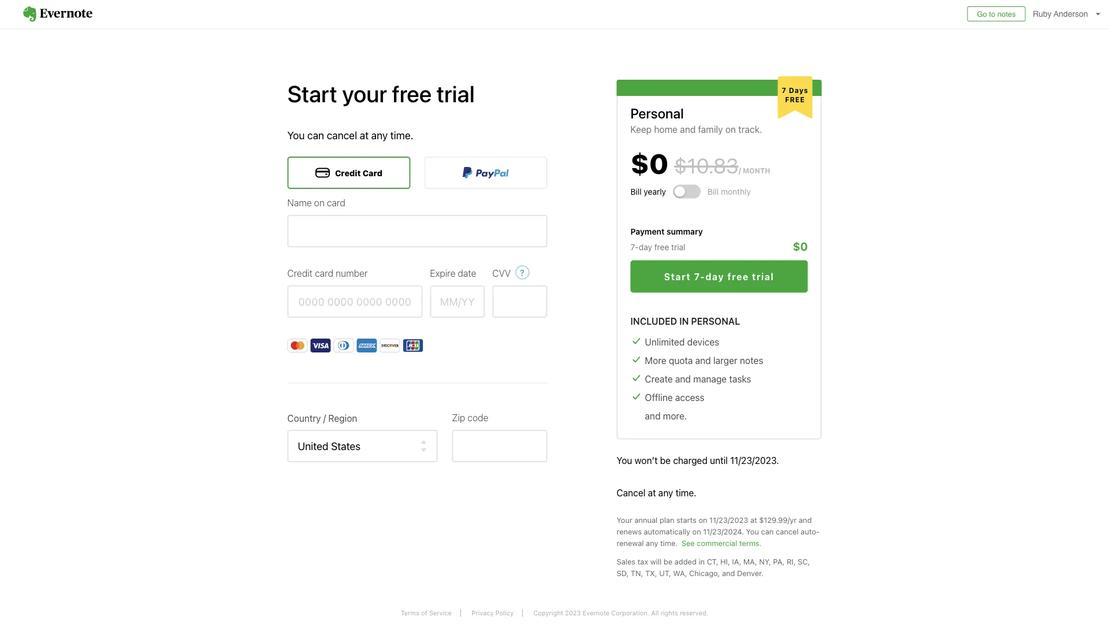 Task type: describe. For each thing, give the bounding box(es) containing it.
monthly
[[721, 187, 751, 196]]

ny,
[[759, 557, 771, 566]]

evernote
[[583, 609, 610, 617]]

offline access
[[645, 392, 705, 403]]

1 vertical spatial notes
[[740, 355, 764, 366]]

Credit card number text field
[[287, 285, 423, 318]]

bill for bill monthly
[[708, 187, 719, 196]]

added
[[675, 557, 697, 566]]

2023
[[565, 609, 581, 617]]

0 vertical spatial can
[[307, 129, 324, 141]]

ma,
[[744, 557, 757, 566]]

7 days free
[[782, 86, 809, 104]]

and down offline
[[645, 410, 661, 421]]

unlimited devices
[[645, 336, 720, 347]]

ut,
[[659, 569, 671, 578]]

discover image
[[380, 339, 400, 352]]

hi,
[[721, 557, 730, 566]]

personal keep home and family on track.
[[631, 105, 762, 135]]

0 vertical spatial card
[[327, 197, 345, 208]]

terms
[[401, 609, 420, 617]]

and down quota
[[675, 373, 691, 384]]

ia,
[[732, 557, 742, 566]]

country
[[287, 412, 321, 423]]

day inside button
[[706, 271, 725, 282]]

offline
[[645, 392, 673, 403]]

go to notes link
[[968, 6, 1026, 21]]

yearly
[[644, 187, 666, 196]]

0 vertical spatial in
[[680, 316, 689, 326]]

to
[[989, 10, 996, 18]]

expire
[[430, 267, 456, 278]]

start for start 7-day free trial
[[664, 271, 691, 282]]

create
[[645, 373, 673, 384]]

privacy
[[472, 609, 494, 617]]

ruby anderson
[[1033, 9, 1088, 18]]

expire date
[[430, 267, 476, 278]]

terms of service
[[401, 609, 452, 617]]

can inside your annual plan starts on 11/23/2023 at $129.99/yr and renews automatically on 11/23/2024. you can cancel auto- renewal any time.
[[761, 527, 774, 536]]

name on card
[[287, 197, 345, 208]]

month
[[743, 167, 771, 175]]

sales tax will be added in ct, hi, ia, ma, ny, pa, ri, sc, sd, tn, tx, ut, wa, chicago, and denver.
[[617, 557, 810, 578]]

go
[[977, 10, 987, 18]]

0 vertical spatial time.
[[391, 129, 414, 141]]

evernote link
[[12, 0, 104, 28]]

credit for credit card
[[335, 168, 361, 178]]

1 horizontal spatial at
[[648, 487, 656, 498]]

policy
[[496, 609, 514, 617]]

commercial
[[697, 539, 737, 548]]

more quota and larger notes
[[645, 355, 764, 366]]

corporation.
[[612, 609, 650, 617]]

start 7-day free trial button
[[631, 260, 808, 293]]

date
[[458, 267, 476, 278]]

and inside sales tax will be added in ct, hi, ia, ma, ny, pa, ri, sc, sd, tn, tx, ut, wa, chicago, and denver.
[[722, 569, 735, 578]]

country / region
[[287, 412, 357, 423]]

$0 for $0 $10.83 / month
[[631, 147, 669, 179]]

your
[[342, 80, 387, 107]]

start for start your free trial
[[287, 80, 337, 107]]

cvv
[[493, 267, 511, 278]]

$129.99/yr
[[759, 516, 797, 525]]

bill monthly
[[708, 187, 751, 196]]

you can cancel at any time.
[[287, 129, 414, 141]]

renews
[[617, 527, 642, 536]]

question mark image
[[516, 262, 530, 283]]

copyright 2023 evernote corporation. all rights reserved.
[[534, 609, 709, 617]]

access
[[675, 392, 705, 403]]

11/23/2023
[[710, 516, 749, 525]]

charged
[[673, 455, 708, 466]]

your annual plan starts on 11/23/2023 at $129.99/yr and renews automatically on 11/23/2024. you can cancel auto- renewal any time.
[[617, 516, 820, 548]]

privacy policy
[[472, 609, 514, 617]]

ruby anderson link
[[1030, 0, 1109, 28]]

and inside your annual plan starts on 11/23/2023 at $129.99/yr and renews automatically on 11/23/2024. you can cancel auto- renewal any time.
[[799, 516, 812, 525]]

copyright
[[534, 609, 563, 617]]

card
[[363, 168, 383, 178]]

cancel
[[617, 487, 646, 498]]

payment
[[631, 227, 665, 236]]

plan
[[660, 516, 675, 525]]

free inside button
[[728, 271, 749, 282]]

starts
[[677, 516, 697, 525]]

you won't be charged until 11/23/2023.
[[617, 455, 779, 466]]

credit card number
[[287, 267, 368, 278]]

bill yearly
[[631, 187, 666, 196]]

0 vertical spatial any
[[371, 129, 388, 141]]

11/23/2023.
[[731, 455, 779, 466]]

Expire date text field
[[430, 285, 485, 318]]

trial for 7-day free trial
[[672, 242, 686, 252]]

you for you can cancel at any time.
[[287, 129, 305, 141]]

$10.83
[[674, 153, 739, 178]]

start your free trial
[[287, 80, 475, 107]]

more.
[[663, 410, 687, 421]]

zip
[[452, 412, 465, 423]]

region
[[329, 412, 357, 423]]

on right name
[[314, 197, 325, 208]]

reserved.
[[680, 609, 709, 617]]

start 7-day free trial
[[664, 271, 774, 282]]

free for day
[[655, 242, 669, 252]]

Name on card text field
[[287, 215, 548, 247]]

0 horizontal spatial at
[[360, 129, 369, 141]]

home
[[654, 124, 678, 135]]

evernote image
[[12, 6, 104, 22]]



Task type: vqa. For each thing, say whether or not it's contained in the screenshot.
day
yes



Task type: locate. For each thing, give the bounding box(es) containing it.
0 horizontal spatial you
[[287, 129, 305, 141]]

0 horizontal spatial personal
[[631, 105, 684, 121]]

card
[[327, 197, 345, 208], [315, 267, 333, 278]]

1 vertical spatial card
[[315, 267, 333, 278]]

1 horizontal spatial $0
[[793, 239, 808, 253]]

on up see
[[693, 527, 701, 536]]

1 vertical spatial time.
[[676, 487, 697, 498]]

any up will
[[646, 539, 658, 548]]

1 vertical spatial start
[[664, 271, 691, 282]]

code
[[468, 412, 489, 423]]

cancel up credit card
[[327, 129, 357, 141]]

7- inside button
[[694, 271, 706, 282]]

credit left number
[[287, 267, 313, 278]]

2 horizontal spatial free
[[728, 271, 749, 282]]

renewal
[[617, 539, 644, 548]]

0 vertical spatial start
[[287, 80, 337, 107]]

included in personal
[[631, 316, 740, 326]]

0 horizontal spatial day
[[639, 242, 652, 252]]

1 horizontal spatial free
[[655, 242, 669, 252]]

time. down automatically
[[660, 539, 678, 548]]

2 vertical spatial any
[[646, 539, 658, 548]]

0 vertical spatial day
[[639, 242, 652, 252]]

1 horizontal spatial in
[[699, 557, 705, 566]]

2 vertical spatial free
[[728, 271, 749, 282]]

of
[[421, 609, 427, 617]]

/ inside $0 $10.83 / month
[[739, 167, 741, 175]]

1 vertical spatial at
[[648, 487, 656, 498]]

at inside your annual plan starts on 11/23/2023 at $129.99/yr and renews automatically on 11/23/2024. you can cancel auto- renewal any time.
[[751, 516, 757, 525]]

go to notes
[[977, 10, 1016, 18]]

ruby
[[1033, 9, 1052, 18]]

1 horizontal spatial bill
[[708, 187, 719, 196]]

0 horizontal spatial credit
[[287, 267, 313, 278]]

in
[[680, 316, 689, 326], [699, 557, 705, 566]]

ct,
[[707, 557, 719, 566]]

devices
[[687, 336, 720, 347]]

11/23/2024.
[[703, 527, 744, 536]]

1 horizontal spatial start
[[664, 271, 691, 282]]

cancel down $129.99/yr
[[776, 527, 799, 536]]

visa image
[[311, 339, 331, 352]]

1 horizontal spatial cancel
[[776, 527, 799, 536]]

1 vertical spatial personal
[[691, 316, 740, 326]]

day up included in personal
[[706, 271, 725, 282]]

ri,
[[787, 557, 796, 566]]

start
[[287, 80, 337, 107], [664, 271, 691, 282]]

0 vertical spatial free
[[392, 80, 432, 107]]

2 vertical spatial time.
[[660, 539, 678, 548]]

0 vertical spatial credit
[[335, 168, 361, 178]]

and up auto-
[[799, 516, 812, 525]]

$0
[[631, 147, 669, 179], [793, 239, 808, 253]]

0 vertical spatial personal
[[631, 105, 684, 121]]

be
[[660, 455, 671, 466], [664, 557, 673, 566]]

anderson
[[1054, 9, 1088, 18]]

track.
[[739, 124, 762, 135]]

master card image
[[287, 339, 308, 352]]

0 vertical spatial at
[[360, 129, 369, 141]]

2 vertical spatial trial
[[752, 271, 774, 282]]

will
[[651, 557, 662, 566]]

2 horizontal spatial at
[[751, 516, 757, 525]]

personal
[[631, 105, 684, 121], [691, 316, 740, 326]]

on left track.
[[726, 124, 736, 135]]

0 horizontal spatial cancel
[[327, 129, 357, 141]]

and more.
[[645, 410, 687, 421]]

service
[[429, 609, 452, 617]]

tax
[[638, 557, 648, 566]]

payment summary
[[631, 227, 703, 236]]

1 horizontal spatial /
[[739, 167, 741, 175]]

0 horizontal spatial 7-
[[631, 242, 639, 252]]

diner's club image
[[334, 339, 354, 352]]

free for your
[[392, 80, 432, 107]]

at
[[360, 129, 369, 141], [648, 487, 656, 498], [751, 516, 757, 525]]

until
[[710, 455, 728, 466]]

and down devices
[[696, 355, 711, 366]]

personal inside the personal keep home and family on track.
[[631, 105, 684, 121]]

day down payment
[[639, 242, 652, 252]]

0 horizontal spatial start
[[287, 80, 337, 107]]

and right the home
[[680, 124, 696, 135]]

/ left the region
[[323, 412, 326, 423]]

1 horizontal spatial day
[[706, 271, 725, 282]]

0 horizontal spatial trial
[[437, 80, 475, 107]]

you for you won't be charged until 11/23/2023.
[[617, 455, 632, 466]]

1 vertical spatial cancel
[[776, 527, 799, 536]]

1 vertical spatial can
[[761, 527, 774, 536]]

paypal image
[[463, 167, 509, 179]]

annual
[[635, 516, 658, 525]]

japan credit bureau image
[[403, 339, 423, 352]]

auto-
[[801, 527, 820, 536]]

see
[[682, 539, 695, 548]]

0 vertical spatial notes
[[998, 10, 1016, 18]]

your
[[617, 516, 633, 525]]

1 vertical spatial 7-
[[694, 271, 706, 282]]

you inside your annual plan starts on 11/23/2023 at $129.99/yr and renews automatically on 11/23/2024. you can cancel auto- renewal any time.
[[746, 527, 759, 536]]

credit left card
[[335, 168, 361, 178]]

/
[[739, 167, 741, 175], [323, 412, 326, 423]]

0 horizontal spatial free
[[392, 80, 432, 107]]

1 horizontal spatial personal
[[691, 316, 740, 326]]

0 horizontal spatial in
[[680, 316, 689, 326]]

1 horizontal spatial 7-
[[694, 271, 706, 282]]

free
[[392, 80, 432, 107], [655, 242, 669, 252], [728, 271, 749, 282]]

7-
[[631, 242, 639, 252], [694, 271, 706, 282]]

more
[[645, 355, 667, 366]]

1 vertical spatial $0
[[793, 239, 808, 253]]

terms.
[[740, 539, 762, 548]]

number
[[336, 267, 368, 278]]

all
[[651, 609, 659, 617]]

manage
[[694, 373, 727, 384]]

2 bill from the left
[[708, 187, 719, 196]]

trial
[[437, 80, 475, 107], [672, 242, 686, 252], [752, 271, 774, 282]]

cancel at any time.
[[617, 487, 697, 498]]

trial inside button
[[752, 271, 774, 282]]

0 vertical spatial cancel
[[327, 129, 357, 141]]

bill
[[631, 187, 642, 196], [708, 187, 719, 196]]

0 horizontal spatial bill
[[631, 187, 642, 196]]

time. inside your annual plan starts on 11/23/2023 at $129.99/yr and renews automatically on 11/23/2024. you can cancel auto- renewal any time.
[[660, 539, 678, 548]]

$0 $10.83 / month
[[631, 147, 771, 179]]

2 vertical spatial you
[[746, 527, 759, 536]]

won't
[[635, 455, 658, 466]]

bill for bill yearly
[[631, 187, 642, 196]]

privacy policy link
[[463, 609, 523, 617]]

in left the ct,
[[699, 557, 705, 566]]

on inside the personal keep home and family on track.
[[726, 124, 736, 135]]

create and manage tasks
[[645, 373, 752, 384]]

creditcard image
[[315, 168, 330, 178]]

2 horizontal spatial trial
[[752, 271, 774, 282]]

0 horizontal spatial /
[[323, 412, 326, 423]]

0 vertical spatial $0
[[631, 147, 669, 179]]

included
[[631, 316, 677, 326]]

sc,
[[798, 557, 810, 566]]

quota
[[669, 355, 693, 366]]

Zip code text field
[[452, 430, 548, 462]]

CVV text field
[[493, 285, 548, 318]]

0 vertical spatial /
[[739, 167, 741, 175]]

on
[[726, 124, 736, 135], [314, 197, 325, 208], [699, 516, 708, 525], [693, 527, 701, 536]]

1 vertical spatial /
[[323, 412, 326, 423]]

7- down payment
[[631, 242, 639, 252]]

any up plan
[[659, 487, 673, 498]]

1 horizontal spatial you
[[617, 455, 632, 466]]

7-day free trial
[[631, 242, 686, 252]]

keep
[[631, 124, 652, 135]]

notes up tasks
[[740, 355, 764, 366]]

bill left the monthly
[[708, 187, 719, 196]]

tx,
[[645, 569, 657, 578]]

start down 7-day free trial
[[664, 271, 691, 282]]

notes right to
[[998, 10, 1016, 18]]

can down $129.99/yr
[[761, 527, 774, 536]]

be right the won't
[[660, 455, 671, 466]]

trial for start your free trial
[[437, 80, 475, 107]]

1 horizontal spatial can
[[761, 527, 774, 536]]

1 vertical spatial in
[[699, 557, 705, 566]]

1 horizontal spatial notes
[[998, 10, 1016, 18]]

1 vertical spatial any
[[659, 487, 673, 498]]

any up card
[[371, 129, 388, 141]]

start left "your"
[[287, 80, 337, 107]]

1 horizontal spatial credit
[[335, 168, 361, 178]]

in inside sales tax will be added in ct, hi, ia, ma, ny, pa, ri, sc, sd, tn, tx, ut, wa, chicago, and denver.
[[699, 557, 705, 566]]

be inside sales tax will be added in ct, hi, ia, ma, ny, pa, ri, sc, sd, tn, tx, ut, wa, chicago, and denver.
[[664, 557, 673, 566]]

rights
[[661, 609, 678, 617]]

1 vertical spatial trial
[[672, 242, 686, 252]]

credit
[[335, 168, 361, 178], [287, 267, 313, 278]]

0 vertical spatial 7-
[[631, 242, 639, 252]]

start inside start 7-day free trial button
[[664, 271, 691, 282]]

terms of service link
[[392, 609, 461, 617]]

7- up included in personal
[[694, 271, 706, 282]]

automatically
[[644, 527, 691, 536]]

2 vertical spatial at
[[751, 516, 757, 525]]

bill left 'yearly'
[[631, 187, 642, 196]]

see commercial terms. link
[[682, 538, 762, 549]]

1 bill from the left
[[631, 187, 642, 196]]

2 horizontal spatial you
[[746, 527, 759, 536]]

and
[[680, 124, 696, 135], [696, 355, 711, 366], [675, 373, 691, 384], [645, 410, 661, 421], [799, 516, 812, 525], [722, 569, 735, 578]]

card left number
[[315, 267, 333, 278]]

and inside the personal keep home and family on track.
[[680, 124, 696, 135]]

$0 for $0
[[793, 239, 808, 253]]

be up ut,
[[664, 557, 673, 566]]

and down hi, at the right bottom of page
[[722, 569, 735, 578]]

pa,
[[773, 557, 785, 566]]

credit for credit card number
[[287, 267, 313, 278]]

time. down the start your free trial
[[391, 129, 414, 141]]

1 vertical spatial be
[[664, 557, 673, 566]]

family
[[698, 124, 723, 135]]

wa,
[[673, 569, 687, 578]]

1 horizontal spatial trial
[[672, 242, 686, 252]]

zip code
[[452, 412, 489, 423]]

can up creditcard icon
[[307, 129, 324, 141]]

in up unlimited devices
[[680, 316, 689, 326]]

free
[[785, 96, 805, 104]]

1 vertical spatial credit
[[287, 267, 313, 278]]

notes
[[998, 10, 1016, 18], [740, 355, 764, 366]]

0 vertical spatial be
[[660, 455, 671, 466]]

0 vertical spatial trial
[[437, 80, 475, 107]]

at up credit card
[[360, 129, 369, 141]]

american express image
[[357, 339, 377, 352]]

tn,
[[631, 569, 643, 578]]

card down creditcard icon
[[327, 197, 345, 208]]

on right starts
[[699, 516, 708, 525]]

0 horizontal spatial can
[[307, 129, 324, 141]]

name
[[287, 197, 312, 208]]

personal up the home
[[631, 105, 684, 121]]

0 horizontal spatial $0
[[631, 147, 669, 179]]

cancel inside your annual plan starts on 11/23/2023 at $129.99/yr and renews automatically on 11/23/2024. you can cancel auto- renewal any time.
[[776, 527, 799, 536]]

any inside your annual plan starts on 11/23/2023 at $129.99/yr and renews automatically on 11/23/2024. you can cancel auto- renewal any time.
[[646, 539, 658, 548]]

1 vertical spatial free
[[655, 242, 669, 252]]

1 vertical spatial you
[[617, 455, 632, 466]]

/ left month
[[739, 167, 741, 175]]

at right cancel
[[648, 487, 656, 498]]

0 horizontal spatial notes
[[740, 355, 764, 366]]

time. up starts
[[676, 487, 697, 498]]

personal up devices
[[691, 316, 740, 326]]

at up terms.
[[751, 516, 757, 525]]

0 vertical spatial you
[[287, 129, 305, 141]]

1 vertical spatial day
[[706, 271, 725, 282]]



